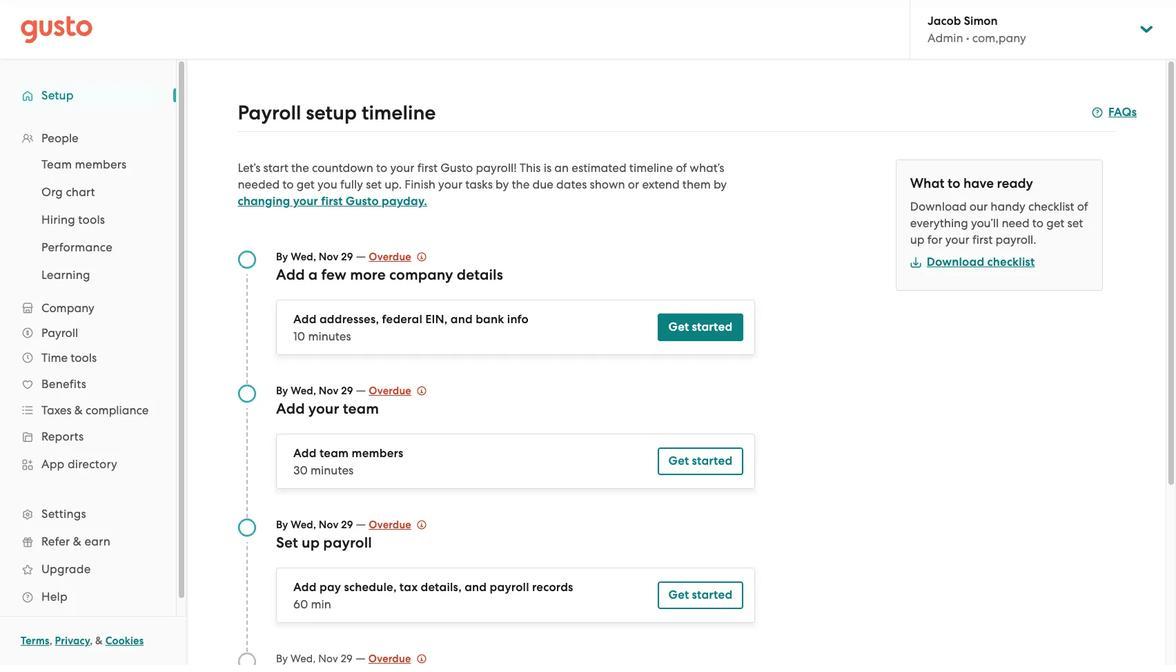 Task type: locate. For each thing, give the bounding box(es) containing it.
checklist
[[1029, 200, 1075, 213], [988, 255, 1036, 269]]

0 vertical spatial get started
[[669, 320, 733, 334]]

your up up. on the top
[[391, 161, 415, 175]]

set right need
[[1068, 216, 1084, 230]]

2 , from the left
[[90, 635, 93, 647]]

add your team
[[276, 400, 379, 418]]

& right taxes
[[74, 403, 83, 417]]

add for add a few more company details
[[276, 266, 305, 284]]

payroll left records at the bottom left
[[490, 580, 530, 595]]

fully
[[340, 178, 363, 191]]

0 vertical spatial nov
[[319, 251, 339, 263]]

2 vertical spatial wed,
[[291, 519, 316, 531]]

0 vertical spatial payroll
[[323, 534, 372, 552]]

earn
[[85, 535, 110, 548]]

0 vertical spatial overdue button
[[369, 249, 427, 265]]

first
[[418, 161, 438, 175], [321, 194, 343, 209], [973, 233, 993, 247]]

1 horizontal spatial by
[[714, 178, 727, 191]]

payroll!
[[476, 161, 517, 175]]

set inside the let's start the countdown to your first gusto payroll! this is an estimated                     timeline of what's needed to get you fully set up.
[[366, 178, 382, 191]]

by
[[276, 251, 288, 263], [276, 385, 288, 397], [276, 519, 288, 531]]

3 get started button from the top
[[658, 582, 744, 609]]

team down add your team
[[320, 446, 349, 461]]

& left earn
[[73, 535, 82, 548]]

let's
[[238, 161, 261, 175]]

3 get from the top
[[669, 588, 690, 602]]

2 vertical spatial by wed, nov 29 —
[[276, 517, 369, 531]]

members up org chart link
[[75, 157, 127, 171]]

team
[[343, 400, 379, 418], [320, 446, 349, 461]]

payroll inside dropdown button
[[41, 326, 78, 340]]

payroll
[[238, 101, 301, 125], [41, 326, 78, 340]]

0 horizontal spatial of
[[676, 161, 687, 175]]

tools up performance link
[[78, 213, 105, 227]]

download checklist
[[927, 255, 1036, 269]]

2 overdue button from the top
[[369, 383, 427, 399]]

cookies
[[106, 635, 144, 647]]

by down 'changing'
[[276, 251, 288, 263]]

1 horizontal spatial members
[[352, 446, 404, 461]]

to inside download our handy checklist of everything you'll need to get set up for your first payroll.
[[1033, 216, 1044, 230]]

members down add your team
[[352, 446, 404, 461]]

2 vertical spatial overdue
[[369, 519, 412, 531]]

1 overdue button from the top
[[369, 249, 427, 265]]

3 by from the top
[[276, 519, 288, 531]]

0 horizontal spatial get
[[297, 178, 315, 191]]

checklist down payroll. at the top right
[[988, 255, 1036, 269]]

get left you
[[297, 178, 315, 191]]

2 by from the top
[[276, 385, 288, 397]]

— for few
[[356, 249, 366, 263]]

your left tasks
[[439, 178, 463, 191]]

get started for third get started button from the bottom of the page
[[669, 320, 733, 334]]

1 get from the top
[[669, 320, 690, 334]]

set inside download our handy checklist of everything you'll need to get set up for your first payroll.
[[1068, 216, 1084, 230]]

tools down the payroll dropdown button
[[71, 351, 97, 365]]

overdue button up add a few more company details
[[369, 249, 427, 265]]

wed, up a
[[291, 251, 316, 263]]

wed, up the set
[[291, 519, 316, 531]]

1 horizontal spatial first
[[418, 161, 438, 175]]

wed, for a
[[291, 251, 316, 263]]

setup
[[306, 101, 357, 125]]

1 vertical spatial —
[[356, 383, 366, 397]]

what's
[[690, 161, 725, 175]]

team
[[41, 157, 72, 171]]

get inside download our handy checklist of everything you'll need to get set up for your first payroll.
[[1047, 216, 1065, 230]]

team up add team members 30 minutes in the bottom left of the page
[[343, 400, 379, 418]]

gusto inside finish your tasks by the due dates shown or extend them by changing your first gusto payday.
[[346, 194, 379, 209]]

0 vertical spatial by
[[276, 251, 288, 263]]

0 horizontal spatial first
[[321, 194, 343, 209]]

2 wed, from the top
[[291, 385, 316, 397]]

1 vertical spatial wed,
[[291, 385, 316, 397]]

tools for hiring tools
[[78, 213, 105, 227]]

up right the set
[[302, 534, 320, 552]]

overdue
[[369, 251, 412, 263], [369, 385, 412, 397], [369, 519, 412, 531]]

1 by from the top
[[276, 251, 288, 263]]

3 started from the top
[[692, 588, 733, 602]]

1 vertical spatial and
[[465, 580, 487, 595]]

2 vertical spatial get started button
[[658, 582, 744, 609]]

payroll inside add pay schedule, tax details, and payroll records 60 min
[[490, 580, 530, 595]]

to
[[377, 161, 388, 175], [948, 175, 961, 191], [283, 178, 294, 191], [1033, 216, 1044, 230]]

3 nov from the top
[[319, 519, 339, 531]]

checklist inside download our handy checklist of everything you'll need to get set up for your first payroll.
[[1029, 200, 1075, 213]]

overdue for payroll
[[369, 519, 412, 531]]

1 horizontal spatial get
[[1047, 216, 1065, 230]]

0 vertical spatial wed,
[[291, 251, 316, 263]]

by wed, nov 29 — up set up payroll
[[276, 517, 369, 531]]

by wed, nov 29 —
[[276, 249, 369, 263], [276, 383, 369, 397], [276, 517, 369, 531]]

1 horizontal spatial payroll
[[490, 580, 530, 595]]

0 vertical spatial —
[[356, 249, 366, 263]]

1 wed, from the top
[[291, 251, 316, 263]]

1 horizontal spatial the
[[512, 178, 530, 191]]

your down you
[[293, 194, 318, 209]]

org chart
[[41, 185, 95, 199]]

minutes
[[308, 329, 351, 343], [311, 463, 354, 477]]

by
[[496, 178, 509, 191], [714, 178, 727, 191]]

& for earn
[[73, 535, 82, 548]]

payroll setup timeline
[[238, 101, 436, 125]]

chart
[[66, 185, 95, 199]]

1 horizontal spatial timeline
[[630, 161, 673, 175]]

0 vertical spatial download
[[911, 200, 967, 213]]

payroll.
[[996, 233, 1037, 247]]

needed
[[238, 178, 280, 191]]

your inside the let's start the countdown to your first gusto payroll! this is an estimated                     timeline of what's needed to get you fully set up.
[[391, 161, 415, 175]]

add for add addresses, federal ein, and bank info 10 minutes
[[294, 312, 317, 327]]

payroll up pay
[[323, 534, 372, 552]]

0 horizontal spatial members
[[75, 157, 127, 171]]

overdue button down add addresses, federal ein, and bank info 10 minutes in the left of the page
[[369, 383, 427, 399]]

2 overdue from the top
[[369, 385, 412, 397]]

by up the set
[[276, 519, 288, 531]]

1 vertical spatial overdue
[[369, 385, 412, 397]]

admin
[[928, 31, 964, 45]]

time tools button
[[14, 345, 162, 370]]

minutes right 30
[[311, 463, 354, 477]]

3 wed, from the top
[[291, 519, 316, 531]]

2 vertical spatial by
[[276, 519, 288, 531]]

first down you'll
[[973, 233, 993, 247]]

to left have
[[948, 175, 961, 191]]

1 vertical spatial of
[[1078, 200, 1089, 213]]

payday.
[[382, 194, 428, 209]]

0 vertical spatial members
[[75, 157, 127, 171]]

download down for
[[927, 255, 985, 269]]

download up everything
[[911, 200, 967, 213]]

1 vertical spatial by
[[276, 385, 288, 397]]

checklist up need
[[1029, 200, 1075, 213]]

home image
[[21, 16, 93, 43]]

cookies button
[[106, 633, 144, 649]]

list containing people
[[0, 126, 176, 611]]

1 nov from the top
[[319, 251, 339, 263]]

2 by wed, nov 29 — from the top
[[276, 383, 369, 397]]

0 vertical spatial and
[[451, 312, 473, 327]]

1 vertical spatial overdue button
[[369, 383, 427, 399]]

1 vertical spatial get
[[1047, 216, 1065, 230]]

0 horizontal spatial payroll
[[323, 534, 372, 552]]

0 vertical spatial get
[[669, 320, 690, 334]]

shown
[[590, 178, 626, 191]]

2 vertical spatial &
[[95, 635, 103, 647]]

the down this
[[512, 178, 530, 191]]

get for 2nd get started button from the top of the page
[[669, 454, 690, 468]]

list containing team members
[[0, 151, 176, 289]]

29 up few
[[341, 251, 353, 263]]

list
[[0, 126, 176, 611], [0, 151, 176, 289]]

1 — from the top
[[356, 249, 366, 263]]

nov up set up payroll
[[319, 519, 339, 531]]

up left for
[[911, 233, 925, 247]]

help
[[41, 590, 68, 604]]

overdue for few
[[369, 251, 412, 263]]

2 vertical spatial get started
[[669, 588, 733, 602]]

download checklist link
[[911, 255, 1036, 269]]

to right need
[[1033, 216, 1044, 230]]

0 vertical spatial started
[[692, 320, 733, 334]]

1 vertical spatial get started button
[[658, 448, 744, 475]]

tools inside hiring tools link
[[78, 213, 105, 227]]

29 up add your team
[[341, 385, 353, 397]]

by wed, nov 29 — for up
[[276, 517, 369, 531]]

1 vertical spatial &
[[73, 535, 82, 548]]

first up finish
[[418, 161, 438, 175]]

1 horizontal spatial ,
[[90, 635, 93, 647]]

— up more
[[356, 249, 366, 263]]

the
[[291, 161, 309, 175], [512, 178, 530, 191]]

2 vertical spatial first
[[973, 233, 993, 247]]

— up set up payroll
[[356, 517, 366, 531]]

2 — from the top
[[356, 383, 366, 397]]

you
[[318, 178, 338, 191]]

1 horizontal spatial of
[[1078, 200, 1089, 213]]

1 vertical spatial set
[[1068, 216, 1084, 230]]

members inside add team members 30 minutes
[[352, 446, 404, 461]]

payroll up start on the left
[[238, 101, 301, 125]]

1 vertical spatial gusto
[[346, 194, 379, 209]]

0 vertical spatial checklist
[[1029, 200, 1075, 213]]

0 vertical spatial tools
[[78, 213, 105, 227]]

more
[[350, 266, 386, 284]]

by down payroll!
[[496, 178, 509, 191]]

0 vertical spatial the
[[291, 161, 309, 175]]

overdue up add a few more company details
[[369, 251, 412, 263]]

details
[[457, 266, 503, 284]]

, left cookies on the left of the page
[[90, 635, 93, 647]]

people button
[[14, 126, 162, 151]]

an
[[555, 161, 569, 175]]

—
[[356, 249, 366, 263], [356, 383, 366, 397], [356, 517, 366, 531]]

0 vertical spatial of
[[676, 161, 687, 175]]

— for payroll
[[356, 517, 366, 531]]

by wed, nov 29 — up add your team
[[276, 383, 369, 397]]

wed, for your
[[291, 385, 316, 397]]

1 vertical spatial nov
[[319, 385, 339, 397]]

1 29 from the top
[[341, 251, 353, 263]]

overdue up add your team
[[369, 385, 412, 397]]

changing your first gusto payday. button
[[238, 193, 428, 210]]

wed, up add your team
[[291, 385, 316, 397]]

2 vertical spatial get
[[669, 588, 690, 602]]

, left privacy 'link'
[[49, 635, 52, 647]]

up
[[911, 233, 925, 247], [302, 534, 320, 552]]

taxes
[[41, 403, 72, 417]]

1 by wed, nov 29 — from the top
[[276, 249, 369, 263]]

1 vertical spatial timeline
[[630, 161, 673, 175]]

by down what's
[[714, 178, 727, 191]]

of inside download our handy checklist of everything you'll need to get set up for your first payroll.
[[1078, 200, 1089, 213]]

ready
[[998, 175, 1034, 191]]

1 vertical spatial get
[[669, 454, 690, 468]]

0 vertical spatial up
[[911, 233, 925, 247]]

first inside download our handy checklist of everything you'll need to get set up for your first payroll.
[[973, 233, 993, 247]]

get for third get started button from the bottom of the page
[[669, 320, 690, 334]]

by for add your team
[[276, 385, 288, 397]]

1 vertical spatial first
[[321, 194, 343, 209]]

29 up set up payroll
[[341, 519, 353, 531]]

2 vertical spatial started
[[692, 588, 733, 602]]

and right ein, at the left of the page
[[451, 312, 473, 327]]

1 vertical spatial members
[[352, 446, 404, 461]]

2 started from the top
[[692, 454, 733, 468]]

3 get started from the top
[[669, 588, 733, 602]]

first down you
[[321, 194, 343, 209]]

the right start on the left
[[291, 161, 309, 175]]

0 horizontal spatial ,
[[49, 635, 52, 647]]

add inside add team members 30 minutes
[[294, 446, 317, 461]]

10
[[294, 329, 305, 343]]

2 get from the top
[[669, 454, 690, 468]]

benefits
[[41, 377, 86, 391]]

2 get started from the top
[[669, 454, 733, 468]]

0 vertical spatial overdue
[[369, 251, 412, 263]]

3 29 from the top
[[341, 519, 353, 531]]

1 horizontal spatial set
[[1068, 216, 1084, 230]]

2 vertical spatial nov
[[319, 519, 339, 531]]

tools inside the 'time tools' dropdown button
[[71, 351, 97, 365]]

2 by from the left
[[714, 178, 727, 191]]

taxes & compliance button
[[14, 398, 162, 423]]

1 list from the top
[[0, 126, 176, 611]]

timeline
[[362, 101, 436, 125], [630, 161, 673, 175]]

your right for
[[946, 233, 970, 247]]

3 overdue button from the top
[[369, 517, 427, 533]]

0 vertical spatial &
[[74, 403, 83, 417]]

1 vertical spatial get started
[[669, 454, 733, 468]]

0 horizontal spatial timeline
[[362, 101, 436, 125]]

2 29 from the top
[[341, 385, 353, 397]]

2 nov from the top
[[319, 385, 339, 397]]

1 vertical spatial payroll
[[41, 326, 78, 340]]

0 horizontal spatial set
[[366, 178, 382, 191]]

hiring tools link
[[25, 207, 162, 232]]

nov up add your team
[[319, 385, 339, 397]]

3 by wed, nov 29 — from the top
[[276, 517, 369, 531]]

1 vertical spatial by wed, nov 29 —
[[276, 383, 369, 397]]

overdue button up tax
[[369, 517, 427, 533]]

first inside finish your tasks by the due dates shown or extend them by changing your first gusto payday.
[[321, 194, 343, 209]]

timeline right setup
[[362, 101, 436, 125]]

2 list from the top
[[0, 151, 176, 289]]

hiring tools
[[41, 213, 105, 227]]

add addresses, federal ein, and bank info 10 minutes
[[294, 312, 529, 343]]

by wed, nov 29 — up a
[[276, 249, 369, 263]]

0 horizontal spatial the
[[291, 161, 309, 175]]

0 vertical spatial set
[[366, 178, 382, 191]]

nov up few
[[319, 251, 339, 263]]

timeline inside the let's start the countdown to your first gusto payroll! this is an estimated                     timeline of what's needed to get you fully set up.
[[630, 161, 673, 175]]

the inside the let's start the countdown to your first gusto payroll! this is an estimated                     timeline of what's needed to get you fully set up.
[[291, 161, 309, 175]]

1 started from the top
[[692, 320, 733, 334]]

1 vertical spatial the
[[512, 178, 530, 191]]

0 vertical spatial get
[[297, 178, 315, 191]]

30
[[294, 463, 308, 477]]

0 horizontal spatial by
[[496, 178, 509, 191]]

gusto down fully
[[346, 194, 379, 209]]

0 horizontal spatial up
[[302, 534, 320, 552]]

download inside download our handy checklist of everything you'll need to get set up for your first payroll.
[[911, 200, 967, 213]]

gusto up tasks
[[441, 161, 473, 175]]

details,
[[421, 580, 462, 595]]

3 — from the top
[[356, 517, 366, 531]]

29 for team
[[341, 385, 353, 397]]

add inside add addresses, federal ein, and bank info 10 minutes
[[294, 312, 317, 327]]

setup link
[[14, 83, 162, 108]]

compliance
[[86, 403, 149, 417]]

of inside the let's start the countdown to your first gusto payroll! this is an estimated                     timeline of what's needed to get you fully set up.
[[676, 161, 687, 175]]

& left cookies on the left of the page
[[95, 635, 103, 647]]

set left up. on the top
[[366, 178, 382, 191]]

1 get started from the top
[[669, 320, 733, 334]]

2 horizontal spatial first
[[973, 233, 993, 247]]

1 vertical spatial payroll
[[490, 580, 530, 595]]

payroll up time
[[41, 326, 78, 340]]

get started
[[669, 320, 733, 334], [669, 454, 733, 468], [669, 588, 733, 602]]

bank
[[476, 312, 505, 327]]

for
[[928, 233, 943, 247]]

& inside dropdown button
[[74, 403, 83, 417]]

get right need
[[1047, 216, 1065, 230]]

1 vertical spatial download
[[927, 255, 985, 269]]

1 horizontal spatial gusto
[[441, 161, 473, 175]]

set
[[366, 178, 382, 191], [1068, 216, 1084, 230]]

1 overdue from the top
[[369, 251, 412, 263]]

minutes down addresses,
[[308, 329, 351, 343]]

2 vertical spatial —
[[356, 517, 366, 531]]

timeline up extend
[[630, 161, 673, 175]]

and
[[451, 312, 473, 327], [465, 580, 487, 595]]

by for set up payroll
[[276, 519, 288, 531]]

1 vertical spatial 29
[[341, 385, 353, 397]]

overdue button for few
[[369, 249, 427, 265]]

2 vertical spatial 29
[[341, 519, 353, 531]]

0 vertical spatial payroll
[[238, 101, 301, 125]]

simon
[[965, 14, 999, 28]]

overdue up tax
[[369, 519, 412, 531]]

0 vertical spatial get started button
[[658, 314, 744, 341]]

add inside add pay schedule, tax details, and payroll records 60 min
[[294, 580, 317, 595]]

help link
[[14, 584, 162, 609]]

— for team
[[356, 383, 366, 397]]

1 vertical spatial minutes
[[311, 463, 354, 477]]

jacob
[[928, 14, 962, 28]]

3 overdue from the top
[[369, 519, 412, 531]]

0 horizontal spatial gusto
[[346, 194, 379, 209]]

by up add your team
[[276, 385, 288, 397]]

gusto navigation element
[[0, 59, 176, 633]]

faqs button
[[1093, 104, 1138, 121]]

1 vertical spatial team
[[320, 446, 349, 461]]

2 vertical spatial overdue button
[[369, 517, 427, 533]]

1 horizontal spatial payroll
[[238, 101, 301, 125]]

team members link
[[25, 152, 162, 177]]

1 vertical spatial tools
[[71, 351, 97, 365]]

0 horizontal spatial payroll
[[41, 326, 78, 340]]

1 get started button from the top
[[658, 314, 744, 341]]

0 vertical spatial 29
[[341, 251, 353, 263]]

0 vertical spatial by wed, nov 29 —
[[276, 249, 369, 263]]

0 vertical spatial gusto
[[441, 161, 473, 175]]

1 horizontal spatial up
[[911, 233, 925, 247]]

and inside add pay schedule, tax details, and payroll records 60 min
[[465, 580, 487, 595]]

— up add your team
[[356, 383, 366, 397]]

download for download our handy checklist of everything you'll need to get set up for your first payroll.
[[911, 200, 967, 213]]

privacy
[[55, 635, 90, 647]]

0 vertical spatial minutes
[[308, 329, 351, 343]]

0 vertical spatial first
[[418, 161, 438, 175]]

to up up. on the top
[[377, 161, 388, 175]]

and right the details,
[[465, 580, 487, 595]]



Task type: describe. For each thing, give the bounding box(es) containing it.
overdue button for team
[[369, 383, 427, 399]]

refer & earn
[[41, 535, 110, 548]]

a
[[309, 266, 318, 284]]

learning
[[41, 268, 90, 282]]

by wed, nov 29 — for your
[[276, 383, 369, 397]]

up.
[[385, 178, 402, 191]]

or
[[628, 178, 640, 191]]

estimated
[[572, 161, 627, 175]]

29 for payroll
[[341, 519, 353, 531]]

addresses,
[[320, 312, 379, 327]]

by wed, nov 29 — for a
[[276, 249, 369, 263]]

privacy link
[[55, 635, 90, 647]]

tax
[[400, 580, 418, 595]]

get inside the let's start the countdown to your first gusto payroll! this is an estimated                     timeline of what's needed to get you fully set up.
[[297, 178, 315, 191]]

•
[[967, 31, 970, 45]]

learning link
[[25, 262, 162, 287]]

started for 2nd get started button from the top of the page
[[692, 454, 733, 468]]

setup
[[41, 88, 74, 102]]

refer & earn link
[[14, 529, 162, 554]]

add for add pay schedule, tax details, and payroll records 60 min
[[294, 580, 317, 595]]

few
[[322, 266, 347, 284]]

info
[[508, 312, 529, 327]]

is
[[544, 161, 552, 175]]

minutes inside add team members 30 minutes
[[311, 463, 354, 477]]

add team members 30 minutes
[[294, 446, 404, 477]]

what to have ready
[[911, 175, 1034, 191]]

terms
[[21, 635, 49, 647]]

settings
[[41, 507, 86, 521]]

first inside the let's start the countdown to your first gusto payroll! this is an estimated                     timeline of what's needed to get you fully set up.
[[418, 161, 438, 175]]

need
[[1002, 216, 1030, 230]]

your inside download our handy checklist of everything you'll need to get set up for your first payroll.
[[946, 233, 970, 247]]

pay
[[320, 580, 341, 595]]

overdue for team
[[369, 385, 412, 397]]

1 vertical spatial up
[[302, 534, 320, 552]]

add for add your team
[[276, 400, 305, 418]]

download our handy checklist of everything you'll need to get set up for your first payroll.
[[911, 200, 1089, 247]]

performance
[[41, 240, 113, 254]]

handy
[[991, 200, 1026, 213]]

circle blank image
[[238, 652, 257, 665]]

first for for
[[973, 233, 993, 247]]

company
[[41, 301, 94, 315]]

company
[[390, 266, 454, 284]]

set
[[276, 534, 298, 552]]

wed, for up
[[291, 519, 316, 531]]

1 by from the left
[[496, 178, 509, 191]]

by for add a few more company details
[[276, 251, 288, 263]]

tasks
[[466, 178, 493, 191]]

payroll for payroll setup timeline
[[238, 101, 301, 125]]

com,pany
[[973, 31, 1027, 45]]

terms link
[[21, 635, 49, 647]]

time
[[41, 351, 68, 365]]

nov for few
[[319, 251, 339, 263]]

federal
[[382, 312, 423, 327]]

add for add team members 30 minutes
[[294, 446, 317, 461]]

taxes & compliance
[[41, 403, 149, 417]]

your up add team members 30 minutes in the bottom left of the page
[[309, 400, 340, 418]]

everything
[[911, 216, 969, 230]]

people
[[41, 131, 79, 145]]

app
[[41, 457, 65, 471]]

faqs
[[1109, 105, 1138, 119]]

payroll button
[[14, 320, 162, 345]]

our
[[970, 200, 989, 213]]

to down start on the left
[[283, 178, 294, 191]]

members inside "gusto navigation" element
[[75, 157, 127, 171]]

started for third get started button from the bottom of the page
[[692, 320, 733, 334]]

get started for third get started button from the top
[[669, 588, 733, 602]]

schedule,
[[344, 580, 397, 595]]

what
[[911, 175, 945, 191]]

tools for time tools
[[71, 351, 97, 365]]

finish your tasks by the due dates shown or extend them by changing your first gusto payday.
[[238, 178, 727, 209]]

team members
[[41, 157, 127, 171]]

have
[[964, 175, 995, 191]]

time tools
[[41, 351, 97, 365]]

nov for team
[[319, 385, 339, 397]]

upgrade
[[41, 562, 91, 576]]

reports link
[[14, 424, 162, 449]]

dates
[[557, 178, 587, 191]]

29 for few
[[341, 251, 353, 263]]

this
[[520, 161, 541, 175]]

the inside finish your tasks by the due dates shown or extend them by changing your first gusto payday.
[[512, 178, 530, 191]]

app directory link
[[14, 452, 162, 477]]

ein,
[[426, 312, 448, 327]]

60
[[294, 597, 308, 611]]

2 get started button from the top
[[658, 448, 744, 475]]

upgrade link
[[14, 557, 162, 582]]

extend
[[643, 178, 680, 191]]

set up payroll
[[276, 534, 372, 552]]

started for third get started button from the top
[[692, 588, 733, 602]]

get started for 2nd get started button from the top of the page
[[669, 454, 733, 468]]

hiring
[[41, 213, 75, 227]]

records
[[533, 580, 574, 595]]

download for download checklist
[[927, 255, 985, 269]]

org
[[41, 185, 63, 199]]

directory
[[68, 457, 117, 471]]

let's start the countdown to your first gusto payroll! this is an estimated                     timeline of what's needed to get you fully set up.
[[238, 161, 725, 191]]

minutes inside add addresses, federal ein, and bank info 10 minutes
[[308, 329, 351, 343]]

and inside add addresses, federal ein, and bank info 10 minutes
[[451, 312, 473, 327]]

first for changing
[[321, 194, 343, 209]]

refer
[[41, 535, 70, 548]]

app directory
[[41, 457, 117, 471]]

& for compliance
[[74, 403, 83, 417]]

add a few more company details
[[276, 266, 503, 284]]

reports
[[41, 430, 84, 443]]

performance link
[[25, 235, 162, 260]]

them
[[683, 178, 711, 191]]

1 , from the left
[[49, 635, 52, 647]]

up inside download our handy checklist of everything you'll need to get set up for your first payroll.
[[911, 233, 925, 247]]

terms , privacy , & cookies
[[21, 635, 144, 647]]

finish
[[405, 178, 436, 191]]

min
[[311, 597, 331, 611]]

get for third get started button from the top
[[669, 588, 690, 602]]

company button
[[14, 296, 162, 320]]

team inside add team members 30 minutes
[[320, 446, 349, 461]]

overdue button for payroll
[[369, 517, 427, 533]]

org chart link
[[25, 180, 162, 204]]

settings link
[[14, 501, 162, 526]]

nov for payroll
[[319, 519, 339, 531]]

0 vertical spatial team
[[343, 400, 379, 418]]

payroll for payroll
[[41, 326, 78, 340]]

countdown
[[312, 161, 374, 175]]

0 vertical spatial timeline
[[362, 101, 436, 125]]

1 vertical spatial checklist
[[988, 255, 1036, 269]]

gusto inside the let's start the countdown to your first gusto payroll! this is an estimated                     timeline of what's needed to get you fully set up.
[[441, 161, 473, 175]]



Task type: vqa. For each thing, say whether or not it's contained in the screenshot.
Compliance
yes



